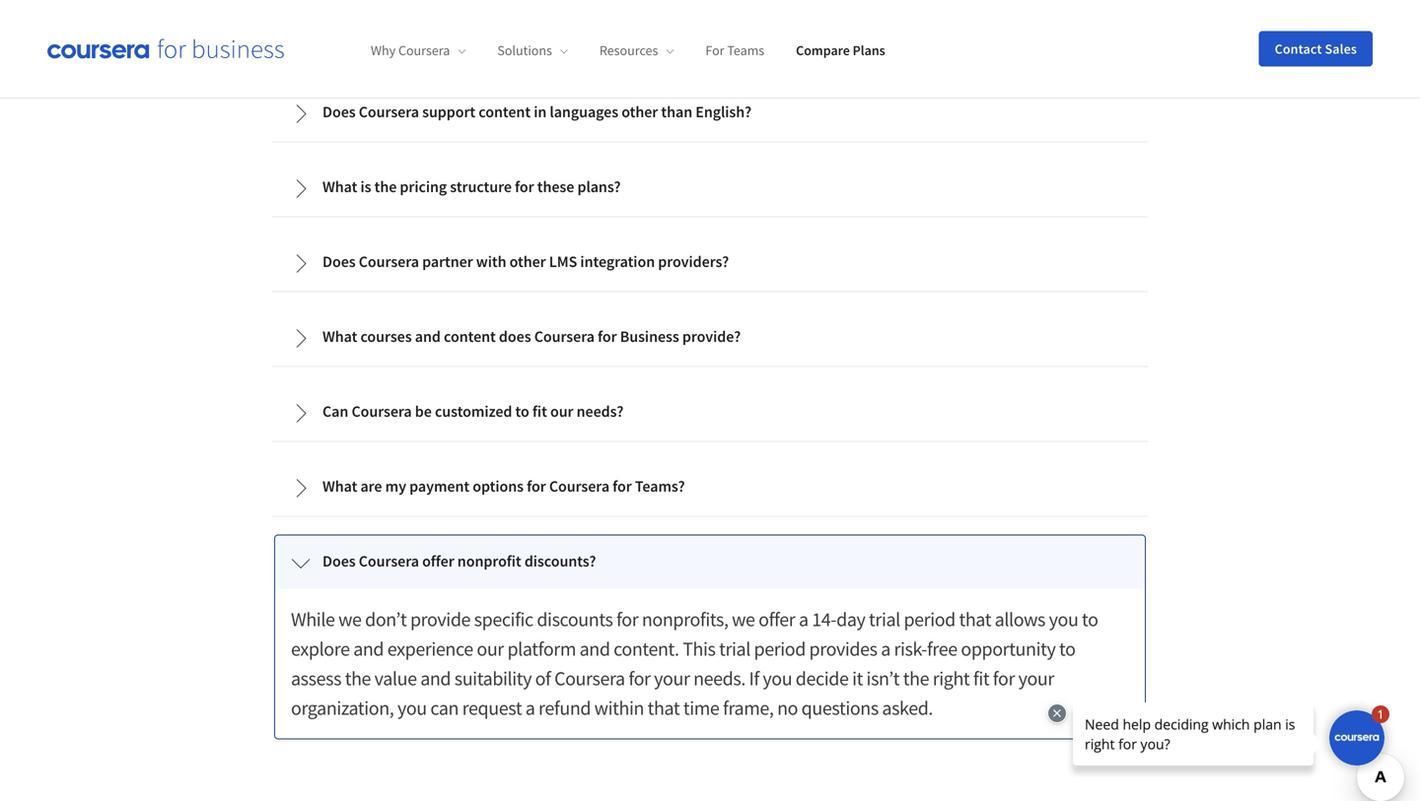 Task type: locate. For each thing, give the bounding box(es) containing it.
and down the don't
[[353, 637, 384, 662]]

1 we from the left
[[338, 608, 361, 632]]

0 vertical spatial our
[[550, 402, 573, 422]]

is
[[360, 177, 371, 197]]

0 vertical spatial to
[[515, 402, 529, 422]]

languages
[[550, 102, 618, 122]]

1 horizontal spatial trial
[[869, 608, 900, 632]]

content
[[479, 102, 531, 122], [444, 327, 496, 347]]

you
[[1049, 608, 1078, 632], [763, 667, 792, 691], [397, 696, 427, 721]]

1 horizontal spatial that
[[959, 608, 991, 632]]

1 vertical spatial does
[[322, 252, 356, 272]]

1 horizontal spatial to
[[1059, 637, 1075, 662]]

1 vertical spatial fit
[[973, 667, 989, 691]]

the up organization,
[[345, 667, 371, 691]]

0 horizontal spatial offer
[[422, 552, 454, 572]]

opportunity
[[961, 637, 1056, 662]]

1 vertical spatial offer
[[759, 608, 795, 632]]

can
[[430, 696, 459, 721]]

a left refund
[[525, 696, 535, 721]]

coursera
[[398, 42, 450, 59], [359, 102, 419, 122], [359, 252, 419, 272], [534, 327, 595, 347], [352, 402, 412, 422], [549, 477, 609, 497], [359, 552, 419, 572], [554, 667, 625, 691]]

you right 'if'
[[763, 667, 792, 691]]

platform
[[507, 637, 576, 662]]

1 does from the top
[[322, 102, 356, 122]]

for right options
[[527, 477, 546, 497]]

content inside dropdown button
[[444, 327, 496, 347]]

questions
[[801, 696, 878, 721]]

to inside can coursera be customized to fit our needs? dropdown button
[[515, 402, 529, 422]]

0 horizontal spatial we
[[338, 608, 361, 632]]

period
[[904, 608, 955, 632], [754, 637, 806, 662]]

within
[[594, 696, 644, 721]]

that up opportunity
[[959, 608, 991, 632]]

for left these
[[515, 177, 534, 197]]

3 does from the top
[[322, 552, 356, 572]]

to right allows
[[1082, 608, 1098, 632]]

coursera up refund
[[554, 667, 625, 691]]

period up free
[[904, 608, 955, 632]]

for
[[515, 177, 534, 197], [598, 327, 617, 347], [527, 477, 546, 497], [613, 477, 632, 497], [616, 608, 638, 632], [629, 667, 650, 691], [993, 667, 1015, 691]]

contact sales button
[[1259, 31, 1373, 67]]

1 vertical spatial our
[[477, 637, 504, 662]]

for teams
[[705, 42, 764, 59]]

your down opportunity
[[1018, 667, 1054, 691]]

our
[[550, 402, 573, 422], [477, 637, 504, 662]]

does inside dropdown button
[[322, 102, 356, 122]]

needs?
[[577, 402, 624, 422]]

0 vertical spatial fit
[[532, 402, 547, 422]]

don't
[[365, 608, 407, 632]]

organization,
[[291, 696, 394, 721]]

you left can
[[397, 696, 427, 721]]

2 vertical spatial does
[[322, 552, 356, 572]]

coursera left the partner
[[359, 252, 419, 272]]

0 horizontal spatial period
[[754, 637, 806, 662]]

free
[[927, 637, 957, 662]]

0 vertical spatial a
[[799, 608, 808, 632]]

we
[[338, 608, 361, 632], [732, 608, 755, 632]]

that left time
[[648, 696, 680, 721]]

nonprofits,
[[642, 608, 728, 632]]

1 horizontal spatial other
[[622, 102, 658, 122]]

1 vertical spatial what
[[322, 327, 357, 347]]

0 vertical spatial offer
[[422, 552, 454, 572]]

3 what from the top
[[322, 477, 357, 497]]

what for what is the pricing structure for these plans?
[[322, 177, 357, 197]]

0 horizontal spatial other
[[509, 252, 546, 272]]

1 horizontal spatial we
[[732, 608, 755, 632]]

other left than
[[622, 102, 658, 122]]

1 vertical spatial content
[[444, 327, 496, 347]]

the down 'risk-'
[[903, 667, 929, 691]]

lms
[[549, 252, 577, 272]]

0 horizontal spatial fit
[[532, 402, 547, 422]]

for down opportunity
[[993, 667, 1015, 691]]

what
[[322, 177, 357, 197], [322, 327, 357, 347], [322, 477, 357, 497]]

for left teams?
[[613, 477, 632, 497]]

what left is
[[322, 177, 357, 197]]

can
[[322, 402, 348, 422]]

offer left 14-
[[759, 608, 795, 632]]

for up content.
[[616, 608, 638, 632]]

1 horizontal spatial offer
[[759, 608, 795, 632]]

we left the don't
[[338, 608, 361, 632]]

0 horizontal spatial to
[[515, 402, 529, 422]]

what inside what courses and content does coursera for business provide? dropdown button
[[322, 327, 357, 347]]

your
[[654, 667, 690, 691], [1018, 667, 1054, 691]]

business
[[620, 327, 679, 347]]

trial right day at the bottom right
[[869, 608, 900, 632]]

0 vertical spatial that
[[959, 608, 991, 632]]

what inside what are my payment options for coursera for teams? dropdown button
[[322, 477, 357, 497]]

0 vertical spatial does
[[322, 102, 356, 122]]

provides
[[809, 637, 877, 662]]

content.
[[614, 637, 679, 662]]

and down discounts
[[579, 637, 610, 662]]

0 vertical spatial other
[[622, 102, 658, 122]]

fit
[[532, 402, 547, 422], [973, 667, 989, 691]]

what is the pricing structure for these plans? button
[[275, 161, 1145, 215]]

the
[[374, 177, 397, 197], [345, 667, 371, 691], [903, 667, 929, 691]]

it
[[852, 667, 863, 691]]

a left 14-
[[799, 608, 808, 632]]

we right nonprofits,
[[732, 608, 755, 632]]

what are my payment options for coursera for teams?
[[322, 477, 685, 497]]

allows
[[995, 608, 1045, 632]]

does coursera offer nonprofit discounts?
[[322, 552, 596, 572]]

compare plans
[[796, 42, 885, 59]]

the right is
[[374, 177, 397, 197]]

content left 'does' on the left top of the page
[[444, 327, 496, 347]]

english?
[[696, 102, 752, 122]]

time
[[683, 696, 719, 721]]

1 vertical spatial trial
[[719, 637, 750, 662]]

1 horizontal spatial our
[[550, 402, 573, 422]]

0 vertical spatial period
[[904, 608, 955, 632]]

1 what from the top
[[322, 177, 357, 197]]

other left lms
[[509, 252, 546, 272]]

0 horizontal spatial a
[[525, 696, 535, 721]]

resources link
[[599, 42, 674, 59]]

partner
[[422, 252, 473, 272]]

1 vertical spatial other
[[509, 252, 546, 272]]

period up 'if'
[[754, 637, 806, 662]]

content for in
[[479, 102, 531, 122]]

our inside dropdown button
[[550, 402, 573, 422]]

1 horizontal spatial the
[[374, 177, 397, 197]]

coursera left be
[[352, 402, 412, 422]]

of
[[535, 667, 551, 691]]

1 vertical spatial that
[[648, 696, 680, 721]]

2 vertical spatial to
[[1059, 637, 1075, 662]]

and right 'courses'
[[415, 327, 441, 347]]

our left needs? at the bottom of page
[[550, 402, 573, 422]]

1 vertical spatial to
[[1082, 608, 1098, 632]]

2 horizontal spatial to
[[1082, 608, 1098, 632]]

1 vertical spatial a
[[881, 637, 890, 662]]

teams
[[727, 42, 764, 59]]

a
[[799, 608, 808, 632], [881, 637, 890, 662], [525, 696, 535, 721]]

sales
[[1325, 40, 1357, 58]]

isn't
[[866, 667, 900, 691]]

1 vertical spatial period
[[754, 637, 806, 662]]

provide
[[410, 608, 470, 632]]

offer inside while we don't provide specific discounts for nonprofits, we offer a 14-day trial period that allows you to explore and experience our platform and content. this trial period provides a risk-free opportunity to assess the value and suitability of coursera for your needs. if you decide it isn't the right fit for your organization, you can request a refund within that time frame, no questions asked.
[[759, 608, 795, 632]]

2 horizontal spatial a
[[881, 637, 890, 662]]

0 vertical spatial content
[[479, 102, 531, 122]]

2 vertical spatial you
[[397, 696, 427, 721]]

2 does from the top
[[322, 252, 356, 272]]

plans?
[[577, 177, 621, 197]]

why coursera link
[[371, 42, 466, 59]]

and
[[415, 327, 441, 347], [353, 637, 384, 662], [579, 637, 610, 662], [420, 667, 451, 691]]

2 we from the left
[[732, 608, 755, 632]]

0 vertical spatial you
[[1049, 608, 1078, 632]]

solutions
[[497, 42, 552, 59]]

while
[[291, 608, 335, 632]]

for inside what courses and content does coursera for business provide? dropdown button
[[598, 327, 617, 347]]

your down content.
[[654, 667, 690, 691]]

1 vertical spatial you
[[763, 667, 792, 691]]

content inside dropdown button
[[479, 102, 531, 122]]

nonprofit
[[457, 552, 521, 572]]

while we don't provide specific discounts for nonprofits, we offer a 14-day trial period that allows you to explore and experience our platform and content. this trial period provides a risk-free opportunity to assess the value and suitability of coursera for your needs. if you decide it isn't the right fit for your organization, you can request a refund within that time frame, no questions asked.
[[291, 608, 1098, 721]]

does
[[322, 102, 356, 122], [322, 252, 356, 272], [322, 552, 356, 572]]

contact sales
[[1275, 40, 1357, 58]]

contact
[[1275, 40, 1322, 58]]

content left the in
[[479, 102, 531, 122]]

to right opportunity
[[1059, 637, 1075, 662]]

provide?
[[682, 327, 741, 347]]

to
[[515, 402, 529, 422], [1082, 608, 1098, 632], [1059, 637, 1075, 662]]

what left 'courses'
[[322, 327, 357, 347]]

discounts?
[[524, 552, 596, 572]]

offer left nonprofit at the left bottom of the page
[[422, 552, 454, 572]]

for down content.
[[629, 667, 650, 691]]

what for what courses and content does coursera for business provide?
[[322, 327, 357, 347]]

1 horizontal spatial a
[[799, 608, 808, 632]]

2 vertical spatial what
[[322, 477, 357, 497]]

if
[[749, 667, 759, 691]]

coursera up discounts?
[[549, 477, 609, 497]]

fit left needs? at the bottom of page
[[532, 402, 547, 422]]

1 horizontal spatial fit
[[973, 667, 989, 691]]

what inside what is the pricing structure for these plans? dropdown button
[[322, 177, 357, 197]]

trial up the needs. at the bottom of the page
[[719, 637, 750, 662]]

courses
[[360, 327, 412, 347]]

providers?
[[658, 252, 729, 272]]

fit right right
[[973, 667, 989, 691]]

what left are
[[322, 477, 357, 497]]

0 horizontal spatial trial
[[719, 637, 750, 662]]

for
[[705, 42, 724, 59]]

our up suitability
[[477, 637, 504, 662]]

risk-
[[894, 637, 927, 662]]

0 vertical spatial trial
[[869, 608, 900, 632]]

you right allows
[[1049, 608, 1078, 632]]

1 your from the left
[[654, 667, 690, 691]]

be
[[415, 402, 432, 422]]

trial
[[869, 608, 900, 632], [719, 637, 750, 662]]

for inside what is the pricing structure for these plans? dropdown button
[[515, 177, 534, 197]]

other
[[622, 102, 658, 122], [509, 252, 546, 272]]

2 what from the top
[[322, 327, 357, 347]]

explore
[[291, 637, 350, 662]]

0 horizontal spatial that
[[648, 696, 680, 721]]

0 vertical spatial what
[[322, 177, 357, 197]]

a left 'risk-'
[[881, 637, 890, 662]]

that
[[959, 608, 991, 632], [648, 696, 680, 721]]

does for does coursera support content in languages other than english?
[[322, 102, 356, 122]]

for left business
[[598, 327, 617, 347]]

to right customized
[[515, 402, 529, 422]]

1 horizontal spatial your
[[1018, 667, 1054, 691]]

compare
[[796, 42, 850, 59]]

0 horizontal spatial our
[[477, 637, 504, 662]]

0 horizontal spatial your
[[654, 667, 690, 691]]



Task type: describe. For each thing, give the bounding box(es) containing it.
does coursera support content in languages other than english?
[[322, 102, 752, 122]]

refund
[[539, 696, 591, 721]]

my
[[385, 477, 406, 497]]

frame,
[[723, 696, 774, 721]]

specific
[[474, 608, 533, 632]]

2 horizontal spatial the
[[903, 667, 929, 691]]

plans
[[853, 42, 885, 59]]

needs.
[[693, 667, 745, 691]]

what for what are my payment options for coursera for teams?
[[322, 477, 357, 497]]

solutions link
[[497, 42, 568, 59]]

day
[[836, 608, 865, 632]]

why coursera
[[371, 42, 450, 59]]

integration
[[580, 252, 655, 272]]

assess
[[291, 667, 341, 691]]

payment
[[409, 477, 470, 497]]

decide
[[796, 667, 849, 691]]

are
[[360, 477, 382, 497]]

does
[[499, 327, 531, 347]]

does for does coursera partner with other lms integration providers?
[[322, 252, 356, 272]]

1 horizontal spatial you
[[763, 667, 792, 691]]

what courses and content does coursera for business provide? button
[[275, 311, 1145, 364]]

for teams link
[[705, 42, 764, 59]]

discounts
[[537, 608, 613, 632]]

value
[[374, 667, 417, 691]]

structure
[[450, 177, 512, 197]]

can coursera be customized to fit our needs?
[[322, 402, 624, 422]]

our inside while we don't provide specific discounts for nonprofits, we offer a 14-day trial period that allows you to explore and experience our platform and content. this trial period provides a risk-free opportunity to assess the value and suitability of coursera for your needs. if you decide it isn't the right fit for your organization, you can request a refund within that time frame, no questions asked.
[[477, 637, 504, 662]]

pricing
[[400, 177, 447, 197]]

in
[[534, 102, 547, 122]]

does coursera offer nonprofit discounts? button
[[275, 536, 1145, 589]]

coursera up the don't
[[359, 552, 419, 572]]

does coursera partner with other lms integration providers? button
[[275, 236, 1145, 290]]

suitability
[[454, 667, 532, 691]]

why
[[371, 42, 396, 59]]

support
[[422, 102, 475, 122]]

this
[[683, 637, 715, 662]]

than
[[661, 102, 692, 122]]

resources
[[599, 42, 658, 59]]

these
[[537, 177, 574, 197]]

content for does
[[444, 327, 496, 347]]

coursera for business image
[[47, 39, 284, 59]]

coursera inside while we don't provide specific discounts for nonprofits, we offer a 14-day trial period that allows you to explore and experience our platform and content. this trial period provides a risk-free opportunity to assess the value and suitability of coursera for your needs. if you decide it isn't the right fit for your organization, you can request a refund within that time frame, no questions asked.
[[554, 667, 625, 691]]

and inside dropdown button
[[415, 327, 441, 347]]

fit inside dropdown button
[[532, 402, 547, 422]]

options
[[473, 477, 524, 497]]

coursera right why
[[398, 42, 450, 59]]

compare plans link
[[796, 42, 885, 59]]

asked.
[[882, 696, 933, 721]]

does coursera partner with other lms integration providers?
[[322, 252, 729, 272]]

can coursera be customized to fit our needs? button
[[275, 386, 1145, 439]]

does coursera support content in languages other than english? button
[[275, 86, 1145, 140]]

teams?
[[635, 477, 685, 497]]

2 vertical spatial a
[[525, 696, 535, 721]]

14-
[[812, 608, 836, 632]]

2 horizontal spatial you
[[1049, 608, 1078, 632]]

and down the experience
[[420, 667, 451, 691]]

what courses and content does coursera for business provide?
[[322, 327, 741, 347]]

no
[[777, 696, 798, 721]]

other inside dropdown button
[[622, 102, 658, 122]]

other inside dropdown button
[[509, 252, 546, 272]]

fit inside while we don't provide specific discounts for nonprofits, we offer a 14-day trial period that allows you to explore and experience our platform and content. this trial period provides a risk-free opportunity to assess the value and suitability of coursera for your needs. if you decide it isn't the right fit for your organization, you can request a refund within that time frame, no questions asked.
[[973, 667, 989, 691]]

experience
[[387, 637, 473, 662]]

does for does coursera offer nonprofit discounts?
[[322, 552, 356, 572]]

1 horizontal spatial period
[[904, 608, 955, 632]]

coursera right 'does' on the left top of the page
[[534, 327, 595, 347]]

2 your from the left
[[1018, 667, 1054, 691]]

0 horizontal spatial the
[[345, 667, 371, 691]]

the inside dropdown button
[[374, 177, 397, 197]]

what is the pricing structure for these plans?
[[322, 177, 621, 197]]

right
[[933, 667, 970, 691]]

0 horizontal spatial you
[[397, 696, 427, 721]]

offer inside does coursera offer nonprofit discounts? dropdown button
[[422, 552, 454, 572]]

what are my payment options for coursera for teams? button
[[275, 461, 1145, 514]]

customized
[[435, 402, 512, 422]]

coursera left the support
[[359, 102, 419, 122]]

request
[[462, 696, 522, 721]]



Task type: vqa. For each thing, say whether or not it's contained in the screenshot.
Executives
no



